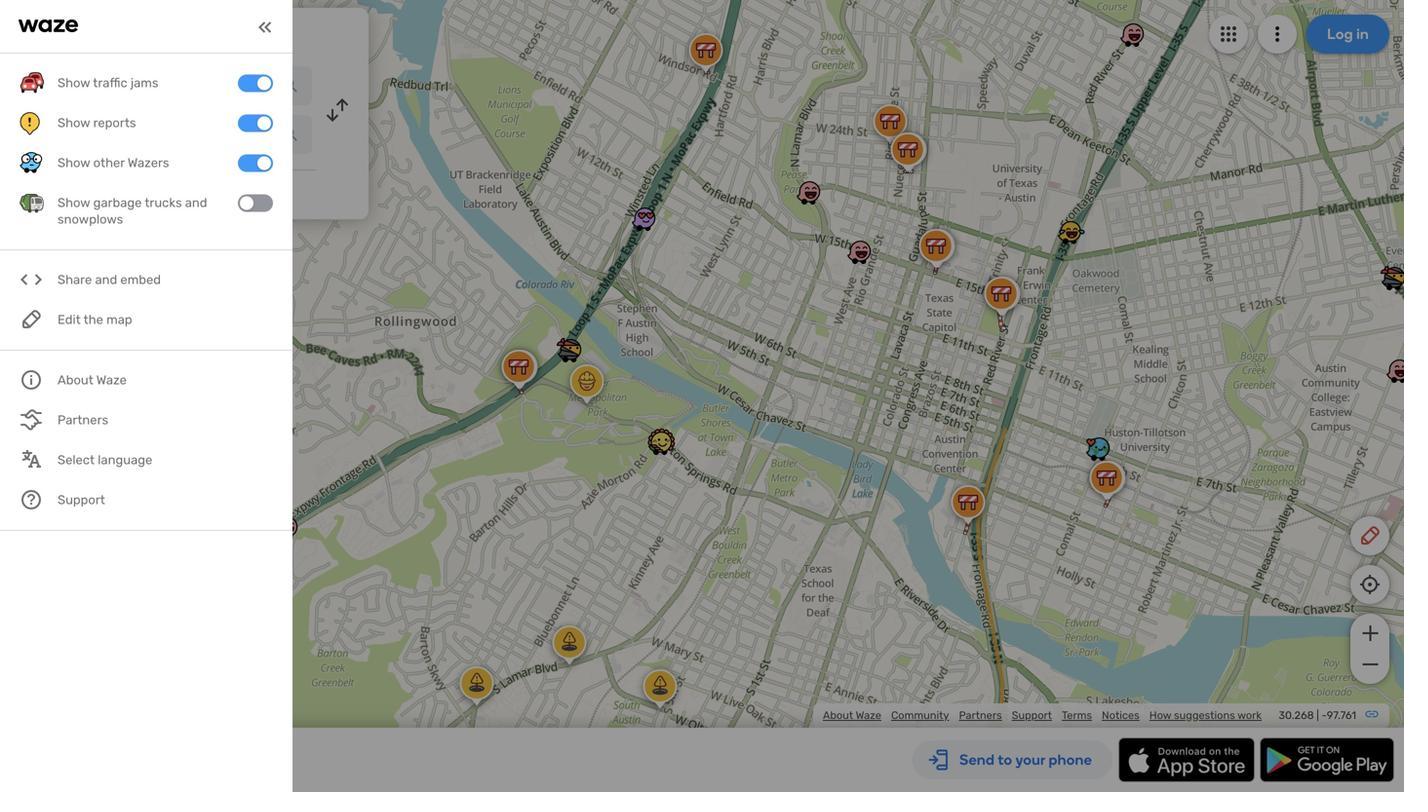 Task type: vqa. For each thing, say whether or not it's contained in the screenshot.
work
yes



Task type: locate. For each thing, give the bounding box(es) containing it.
waze
[[856, 709, 881, 723]]

terms link
[[1062, 709, 1092, 723]]

suggestions
[[1174, 709, 1235, 723]]

work
[[1238, 709, 1262, 723]]

embed
[[120, 272, 161, 288]]

-
[[1322, 709, 1327, 723]]

Choose destination text field
[[64, 115, 312, 154]]

driving directions
[[117, 23, 260, 44]]

and
[[95, 272, 117, 288]]

30.268 | -97.761
[[1279, 709, 1356, 723]]

share and embed
[[58, 272, 161, 288]]

community
[[891, 709, 949, 723]]

now
[[101, 184, 128, 200]]

pencil image
[[1358, 525, 1382, 548]]

support
[[1012, 709, 1052, 723]]

terms
[[1062, 709, 1092, 723]]

share and embed link
[[20, 260, 273, 300]]

zoom in image
[[1358, 622, 1382, 646]]

partners link
[[959, 709, 1002, 723]]

|
[[1317, 709, 1319, 723]]

link image
[[1364, 707, 1380, 723]]

driving
[[117, 23, 175, 44]]

97.761
[[1327, 709, 1356, 723]]

code image
[[20, 268, 44, 292]]

about waze link
[[823, 709, 881, 723]]



Task type: describe. For each thing, give the bounding box(es) containing it.
share
[[58, 272, 92, 288]]

Choose starting point text field
[[64, 66, 312, 105]]

zoom out image
[[1358, 653, 1382, 677]]

partners
[[959, 709, 1002, 723]]

how
[[1149, 709, 1171, 723]]

directions
[[179, 23, 260, 44]]

notices link
[[1102, 709, 1140, 723]]

current location image
[[27, 74, 51, 98]]

support link
[[1012, 709, 1052, 723]]

leave
[[60, 184, 98, 200]]

30.268
[[1279, 709, 1314, 723]]

how suggestions work link
[[1149, 709, 1262, 723]]

clock image
[[22, 180, 46, 204]]

location image
[[27, 123, 51, 146]]

community link
[[891, 709, 949, 723]]

about waze community partners support terms notices how suggestions work
[[823, 709, 1262, 723]]

notices
[[1102, 709, 1140, 723]]

leave now
[[60, 184, 128, 200]]

about
[[823, 709, 853, 723]]



